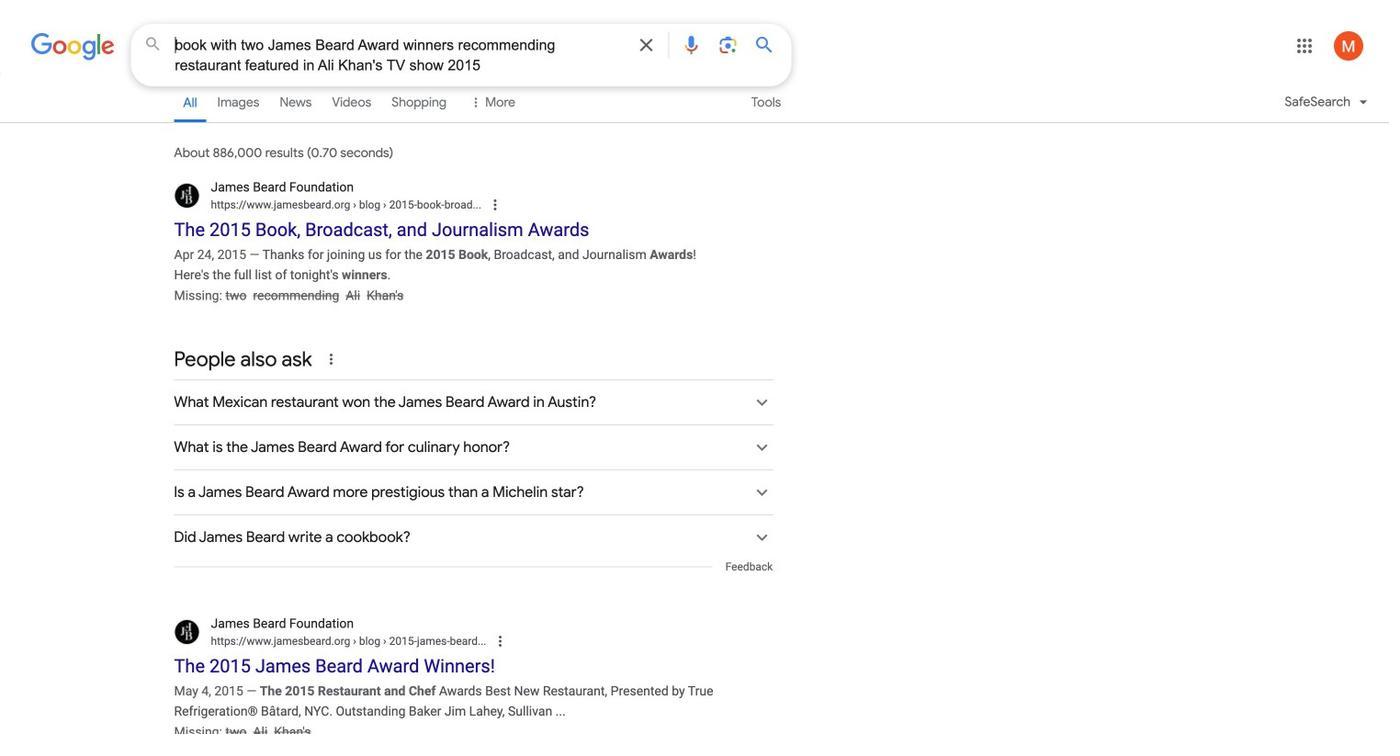 Task type: vqa. For each thing, say whether or not it's contained in the screenshot.
Google image
yes



Task type: locate. For each thing, give the bounding box(es) containing it.
None search field
[[0, 23, 791, 86]]

None text field
[[350, 198, 481, 211], [211, 633, 486, 649], [350, 198, 481, 211], [211, 633, 486, 649]]

None text field
[[211, 197, 481, 213], [350, 635, 486, 648], [211, 197, 481, 213], [350, 635, 486, 648]]

search by voice image
[[680, 34, 702, 56]]

navigation
[[0, 81, 1389, 133]]



Task type: describe. For each thing, give the bounding box(es) containing it.
search by image image
[[717, 34, 739, 56]]

google image
[[31, 33, 115, 61]]

Search text field
[[175, 35, 624, 78]]



